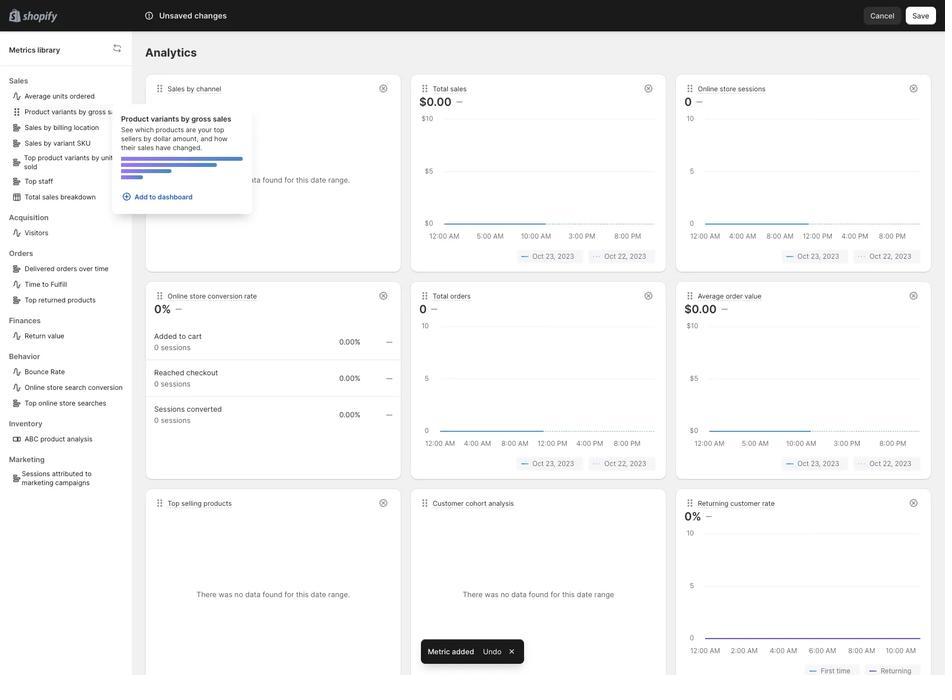 Task type: describe. For each thing, give the bounding box(es) containing it.
and
[[201, 135, 213, 143]]

breakdown
[[60, 193, 96, 201]]

bounce rate
[[25, 368, 65, 376]]

have
[[156, 144, 171, 152]]

add to dashboard button
[[121, 191, 193, 202]]

abc
[[25, 435, 39, 444]]

average
[[25, 92, 51, 100]]

top product variants by units sold button
[[9, 151, 127, 174]]

to for add
[[150, 193, 156, 201]]

product variants by gross sales see which products are your top sellers by dollar amount, and how their sales have changed.
[[121, 114, 231, 152]]

their
[[121, 144, 136, 152]]

analytics
[[145, 46, 197, 59]]

abc product analysis button
[[9, 432, 127, 448]]

your
[[198, 126, 212, 134]]

online store search conversion
[[25, 384, 123, 392]]

sessions attributed to marketing campaigns
[[22, 470, 92, 487]]

dashboard
[[158, 193, 193, 201]]

return value
[[25, 332, 64, 340]]

sales for sales
[[9, 76, 28, 85]]

how
[[214, 135, 228, 143]]

metric
[[428, 648, 450, 657]]

by down which on the top left
[[144, 135, 151, 143]]

visitors button
[[9, 225, 127, 241]]

undo
[[483, 648, 502, 657]]

return
[[25, 332, 46, 340]]

product for abc
[[40, 435, 65, 444]]

sales by billing location button
[[9, 120, 127, 136]]

by up are
[[181, 114, 190, 123]]

units inside the top product variants by units sold
[[101, 154, 117, 162]]

time
[[25, 280, 40, 289]]

ordered
[[70, 92, 95, 100]]

top returned products
[[25, 296, 96, 305]]

return value button
[[9, 329, 127, 344]]

add
[[135, 193, 148, 201]]

variants for product variants by gross sales
[[52, 108, 77, 116]]

delivered orders over time button
[[9, 261, 127, 277]]

marketing
[[9, 455, 45, 464]]

behavior menu
[[9, 344, 127, 412]]

orders menu
[[9, 241, 127, 309]]

top for top online store searches
[[25, 399, 37, 408]]

search
[[65, 384, 86, 392]]

average units ordered button
[[9, 89, 127, 104]]

top staff button
[[9, 174, 127, 190]]

changes
[[194, 11, 227, 20]]

sellers
[[121, 135, 142, 143]]

bar chart image
[[121, 157, 243, 179]]

metrics library
[[9, 45, 60, 54]]

delivered orders over time
[[25, 265, 109, 273]]

metrics
[[9, 45, 36, 54]]

product variants by gross sales button
[[9, 104, 127, 120]]

top product variants by units sold
[[24, 154, 117, 171]]

finances
[[9, 316, 41, 325]]

gross for product variants by gross sales
[[88, 108, 106, 116]]

cancel
[[871, 11, 895, 20]]

total sales breakdown
[[25, 193, 96, 201]]

sales by variant sku
[[25, 139, 91, 148]]

orders
[[9, 249, 33, 258]]

location
[[74, 123, 99, 132]]

time to fulfill
[[25, 280, 67, 289]]

searches
[[78, 399, 106, 408]]

products inside button
[[68, 296, 96, 305]]

sales down sellers on the top left of the page
[[138, 144, 154, 152]]

sold
[[24, 163, 37, 171]]

sku
[[77, 139, 91, 148]]

which
[[135, 126, 154, 134]]

added
[[452, 648, 474, 657]]

by left billing
[[44, 123, 51, 132]]

time
[[95, 265, 109, 273]]

sales menu
[[9, 68, 127, 205]]

library
[[37, 45, 60, 54]]

rate
[[50, 368, 65, 376]]

over
[[79, 265, 93, 273]]

fulfill
[[51, 280, 67, 289]]

units inside average units ordered button
[[53, 92, 68, 100]]

bounce
[[25, 368, 49, 376]]

sales down staff
[[42, 193, 59, 201]]

bounce rate button
[[9, 365, 127, 380]]

total sales breakdown button
[[9, 190, 127, 205]]



Task type: locate. For each thing, give the bounding box(es) containing it.
product inside the top product variants by units sold
[[38, 154, 63, 162]]

product
[[38, 154, 63, 162], [40, 435, 65, 444]]

sales up sales by variant sku
[[25, 123, 42, 132]]

product inside abc product analysis button
[[40, 435, 65, 444]]

top
[[24, 154, 36, 162], [25, 177, 37, 186], [25, 296, 37, 305], [25, 399, 37, 408]]

top for top product variants by units sold
[[24, 154, 36, 162]]

product
[[25, 108, 50, 116], [121, 114, 149, 123]]

top down time at left top
[[25, 296, 37, 305]]

variants inside the product variants by gross sales see which products are your top sellers by dollar amount, and how their sales have changed.
[[151, 114, 179, 123]]

sessions
[[22, 470, 50, 478]]

unsaved changes
[[159, 11, 227, 20]]

top
[[214, 126, 224, 134]]

metric added
[[428, 648, 474, 657]]

save
[[913, 11, 930, 20]]

sales for sales by variant sku
[[25, 139, 42, 148]]

sales up sold
[[25, 139, 42, 148]]

product inside the product variants by gross sales see which products are your top sellers by dollar amount, and how their sales have changed.
[[121, 114, 149, 123]]

changed.
[[173, 144, 202, 152]]

to for time
[[42, 280, 49, 289]]

products down time to fulfill 'button'
[[68, 296, 96, 305]]

1 vertical spatial to
[[42, 280, 49, 289]]

amount,
[[173, 135, 199, 143]]

top returned products button
[[9, 293, 127, 309]]

0 horizontal spatial products
[[68, 296, 96, 305]]

online
[[25, 384, 45, 392]]

products
[[156, 126, 184, 134], [68, 296, 96, 305]]

0 vertical spatial to
[[150, 193, 156, 201]]

top up sold
[[24, 154, 36, 162]]

top online store searches button
[[9, 396, 127, 412]]

acquisition menu
[[9, 205, 127, 241]]

returned
[[38, 296, 66, 305]]

gross inside the product variants by gross sales see which products are your top sellers by dollar amount, and how their sales have changed.
[[192, 114, 211, 123]]

save button
[[906, 7, 937, 25]]

to up campaigns
[[85, 470, 92, 478]]

product for product variants by gross sales see which products are your top sellers by dollar amount, and how their sales have changed.
[[121, 114, 149, 123]]

store down online store search conversion button
[[59, 399, 76, 408]]

variants up dollar
[[151, 114, 179, 123]]

product down average
[[25, 108, 50, 116]]

2 vertical spatial sales
[[25, 139, 42, 148]]

2 vertical spatial to
[[85, 470, 92, 478]]

0 horizontal spatial product
[[25, 108, 50, 116]]

add to dashboard
[[135, 193, 193, 201]]

are
[[186, 126, 196, 134]]

to
[[150, 193, 156, 201], [42, 280, 49, 289], [85, 470, 92, 478]]

gross
[[88, 108, 106, 116], [192, 114, 211, 123]]

0 horizontal spatial units
[[53, 92, 68, 100]]

analysis
[[67, 435, 93, 444]]

top staff
[[25, 177, 53, 186]]

total
[[25, 193, 40, 201]]

variant
[[53, 139, 75, 148]]

billing
[[53, 123, 72, 132]]

acquisition
[[9, 213, 49, 222]]

1 horizontal spatial products
[[156, 126, 184, 134]]

gross for product variants by gross sales see which products are your top sellers by dollar amount, and how their sales have changed.
[[192, 114, 211, 123]]

product down sales by variant sku
[[38, 154, 63, 162]]

to inside 'button'
[[42, 280, 49, 289]]

by down sales by variant sku button
[[92, 154, 99, 162]]

0 vertical spatial units
[[53, 92, 68, 100]]

1 vertical spatial products
[[68, 296, 96, 305]]

inventory menu
[[9, 412, 127, 448]]

1 horizontal spatial to
[[85, 470, 92, 478]]

sales up see
[[108, 108, 124, 116]]

0 vertical spatial sales
[[9, 76, 28, 85]]

dollar
[[153, 135, 171, 143]]

delivered
[[25, 265, 55, 273]]

1 horizontal spatial product
[[121, 114, 149, 123]]

variants for product variants by gross sales see which products are your top sellers by dollar amount, and how their sales have changed.
[[151, 114, 179, 123]]

visitors
[[25, 229, 48, 237]]

top inside behavior menu
[[25, 399, 37, 408]]

campaigns
[[55, 479, 90, 487]]

top down online at the bottom left of page
[[25, 399, 37, 408]]

gross inside button
[[88, 108, 106, 116]]

products inside the product variants by gross sales see which products are your top sellers by dollar amount, and how their sales have changed.
[[156, 126, 184, 134]]

product variants by gross sales
[[25, 108, 124, 116]]

store
[[47, 384, 63, 392], [59, 399, 76, 408]]

staff
[[38, 177, 53, 186]]

sales
[[108, 108, 124, 116], [213, 114, 231, 123], [138, 144, 154, 152], [42, 193, 59, 201]]

variants up billing
[[52, 108, 77, 116]]

sessions attributed to marketing campaigns button
[[9, 468, 127, 490]]

no change image
[[456, 98, 463, 107], [697, 98, 703, 107], [722, 305, 728, 314], [706, 513, 713, 522]]

variants
[[52, 108, 77, 116], [151, 114, 179, 123], [64, 154, 90, 162]]

inventory
[[9, 420, 42, 429]]

sales inside sales by billing location button
[[25, 123, 42, 132]]

top for top returned products
[[25, 296, 37, 305]]

variants inside the top product variants by units sold
[[64, 154, 90, 162]]

sales by variant sku button
[[9, 136, 127, 151]]

products up dollar
[[156, 126, 184, 134]]

value
[[48, 332, 64, 340]]

top online store searches
[[25, 399, 106, 408]]

top for top staff
[[25, 177, 37, 186]]

1 vertical spatial store
[[59, 399, 76, 408]]

by down ordered
[[79, 108, 86, 116]]

store down rate
[[47, 384, 63, 392]]

1 vertical spatial sales
[[25, 123, 42, 132]]

to right add on the top left of the page
[[150, 193, 156, 201]]

product inside button
[[25, 108, 50, 116]]

undo button
[[477, 645, 509, 660]]

1 horizontal spatial gross
[[192, 114, 211, 123]]

1 horizontal spatial units
[[101, 154, 117, 162]]

1 vertical spatial product
[[40, 435, 65, 444]]

0 horizontal spatial to
[[42, 280, 49, 289]]

product for top
[[38, 154, 63, 162]]

2 horizontal spatial to
[[150, 193, 156, 201]]

see
[[121, 126, 133, 134]]

no change image
[[176, 305, 182, 314], [432, 305, 438, 314], [386, 338, 393, 347], [386, 375, 393, 384], [386, 411, 393, 420]]

product right abc
[[40, 435, 65, 444]]

product for product variants by gross sales
[[25, 108, 50, 116]]

online store search conversion button
[[9, 380, 127, 396]]

0 vertical spatial products
[[156, 126, 184, 134]]

attributed
[[52, 470, 83, 478]]

product up see
[[121, 114, 149, 123]]

average units ordered
[[25, 92, 95, 100]]

variants down sku
[[64, 154, 90, 162]]

by left variant
[[44, 139, 51, 148]]

marketing menu
[[9, 448, 127, 490]]

sales by billing location
[[25, 123, 99, 132]]

units
[[53, 92, 68, 100], [101, 154, 117, 162]]

sales up average
[[9, 76, 28, 85]]

behavior
[[9, 352, 40, 361]]

unsaved
[[159, 11, 193, 20]]

marketing
[[22, 479, 53, 487]]

time to fulfill button
[[9, 277, 127, 293]]

abc product analysis
[[25, 435, 93, 444]]

top inside the top product variants by units sold
[[24, 154, 36, 162]]

top inside orders menu
[[25, 296, 37, 305]]

by inside the top product variants by units sold
[[92, 154, 99, 162]]

sales inside sales by variant sku button
[[25, 139, 42, 148]]

conversion
[[88, 384, 123, 392]]

1 vertical spatial units
[[101, 154, 117, 162]]

sales for sales by billing location
[[25, 123, 42, 132]]

cancel button
[[864, 7, 902, 25]]

gross up location
[[88, 108, 106, 116]]

top down sold
[[25, 177, 37, 186]]

0 vertical spatial product
[[38, 154, 63, 162]]

0 vertical spatial store
[[47, 384, 63, 392]]

sales up top
[[213, 114, 231, 123]]

to right time at left top
[[42, 280, 49, 289]]

online
[[38, 399, 57, 408]]

finances menu
[[9, 309, 127, 344]]

orders
[[57, 265, 77, 273]]

0 horizontal spatial gross
[[88, 108, 106, 116]]

gross up the 'your'
[[192, 114, 211, 123]]

to inside sessions attributed to marketing campaigns
[[85, 470, 92, 478]]



Task type: vqa. For each thing, say whether or not it's contained in the screenshot.
UPS® (Discounted rates from Shopify Shipping)'s shopify
no



